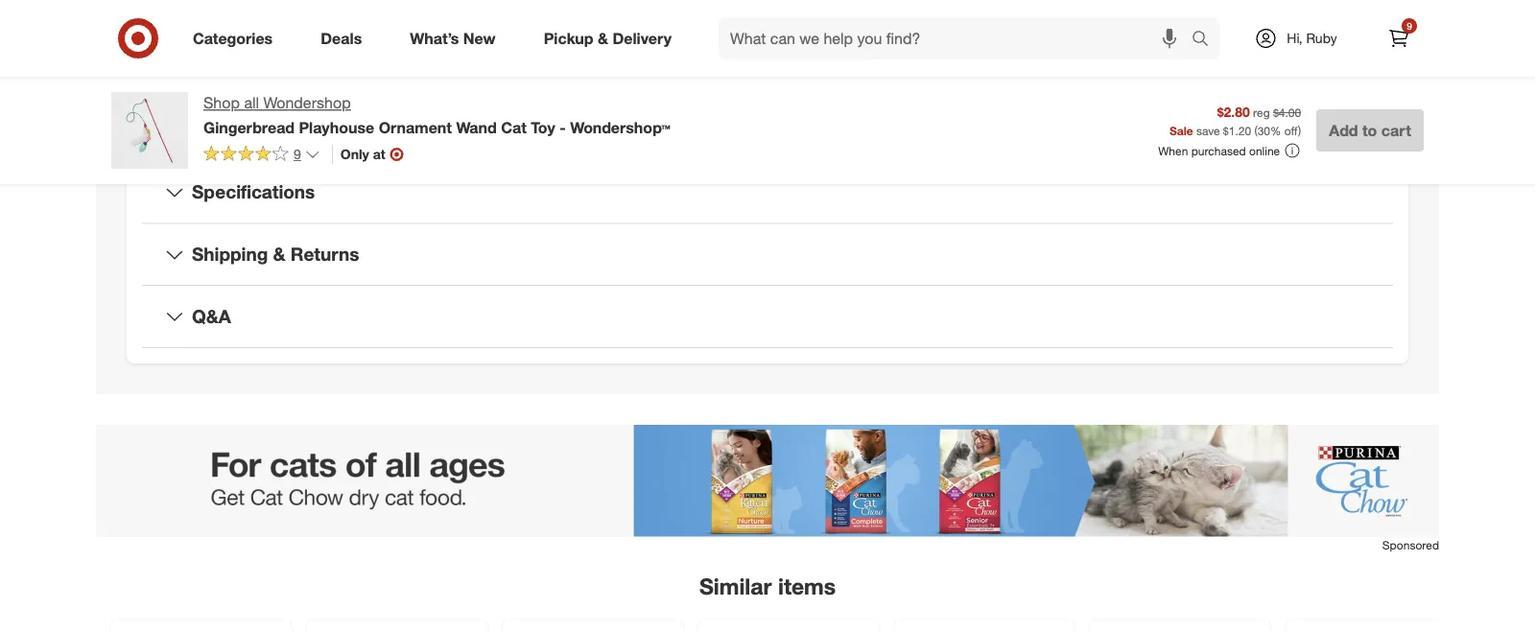 Task type: vqa. For each thing, say whether or not it's contained in the screenshot.
$7.00 - $8.40 Sale
no



Task type: locate. For each thing, give the bounding box(es) containing it.
0 vertical spatial wand
[[800, 31, 835, 48]]

0 horizontal spatial cat
[[311, 20, 330, 37]]

pickup & delivery
[[544, 29, 672, 48]]

ornaments
[[1218, 31, 1282, 48], [361, 47, 426, 63]]

feather
[[1123, 31, 1165, 48], [267, 47, 309, 63]]

& left returns
[[273, 243, 286, 265]]

ornament up ruby
[[1294, 12, 1355, 29]]

wand up the wave
[[892, 50, 925, 67]]

0 horizontal spatial gingerbread
[[203, 118, 295, 137]]

add
[[800, 12, 825, 29], [1329, 121, 1358, 140]]

string down the 'some'
[[800, 50, 834, 67]]

toy
[[863, 31, 883, 48], [531, 118, 555, 137]]

the
[[1126, 12, 1146, 29], [869, 50, 888, 67], [938, 70, 957, 86], [1185, 70, 1204, 86]]

from up as
[[838, 50, 865, 67]]

and up happily
[[1169, 31, 1192, 48]]

2 horizontal spatial ornament
[[1294, 12, 1355, 29]]

1 horizontal spatial ornaments
[[1218, 31, 1282, 48]]

0 horizontal spatial 9
[[294, 146, 301, 163]]

0 horizontal spatial your
[[951, 12, 977, 29]]

when purchased online
[[1158, 144, 1280, 158]]

)
[[1298, 123, 1301, 138]]

sponsored
[[1383, 538, 1439, 553]]

toy up features feather and felt ornaments on a string on the top of the page
[[334, 20, 352, 37]]

made
[[211, 73, 245, 90]]

pouncing inside add some holiday fun to your pet's toy collection with the gingerbread playhouse ornament wand cat toy from wondershop™. this toy features a feather and felt ornaments dangling on a string from the wand for a festive look. it's sure to keep your cat happily chasing, jumping and pouncing as you wave the wand over their head or drag it along the floor.
[[800, 70, 856, 86]]

0 horizontal spatial for
[[248, 100, 264, 117]]

wand down festive
[[960, 70, 993, 86]]

1 vertical spatial to
[[1086, 50, 1097, 67]]

advertisement region
[[96, 425, 1439, 537]]

from down holiday in the top of the page
[[887, 31, 915, 48]]

toy
[[1014, 12, 1032, 29], [334, 20, 352, 37], [1038, 31, 1056, 48]]

features
[[1060, 31, 1109, 48]]

or
[[1090, 70, 1103, 86]]

1 vertical spatial from
[[838, 50, 865, 67]]

cat up features feather and felt ornaments on a string on the top of the page
[[311, 20, 330, 37]]

1 vertical spatial pouncing
[[345, 100, 401, 117]]

0 vertical spatial pouncing
[[800, 70, 856, 86]]

it
[[1137, 70, 1144, 86]]

for right great
[[248, 100, 264, 117]]

1 horizontal spatial on
[[1341, 31, 1356, 48]]

add inside add some holiday fun to your pet's toy collection with the gingerbread playhouse ornament wand cat toy from wondershop™. this toy features a feather and felt ornaments dangling on a string from the wand for a festive look. it's sure to keep your cat happily chasing, jumping and pouncing as you wave the wand over their head or drag it along the floor.
[[800, 12, 825, 29]]

0 horizontal spatial with
[[249, 73, 274, 90]]

your
[[951, 12, 977, 29], [1134, 50, 1160, 67]]

pouncing up at
[[345, 100, 401, 117]]

9 link up specifications
[[203, 145, 320, 167]]

ornament inside add some holiday fun to your pet's toy collection with the gingerbread playhouse ornament wand cat toy from wondershop™. this toy features a feather and felt ornaments dangling on a string from the wand for a festive look. it's sure to keep your cat happily chasing, jumping and pouncing as you wave the wand over their head or drag it along the floor.
[[1294, 12, 1355, 29]]

for up the wave
[[928, 50, 944, 67]]

ornaments inside add some holiday fun to your pet's toy collection with the gingerbread playhouse ornament wand cat toy from wondershop™. this toy features a feather and felt ornaments dangling on a string from the wand for a festive look. it's sure to keep your cat happily chasing, jumping and pouncing as you wave the wand over their head or drag it along the floor.
[[1218, 31, 1282, 48]]

playhouse up "chasing,"
[[1228, 12, 1291, 29]]

(
[[1255, 123, 1258, 138]]

1 horizontal spatial toy
[[863, 31, 883, 48]]

0 horizontal spatial ornament
[[211, 20, 271, 37]]

1 horizontal spatial wand
[[800, 31, 835, 48]]

1 horizontal spatial ornament
[[379, 118, 452, 137]]

felt
[[1196, 31, 1214, 48], [339, 47, 357, 63]]

features
[[211, 47, 263, 63]]

& inside shipping & returns dropdown button
[[273, 243, 286, 265]]

cat left '-'
[[501, 118, 527, 137]]

as
[[860, 70, 874, 86]]

0 vertical spatial for
[[928, 50, 944, 67]]

with up all
[[249, 73, 274, 90]]

great
[[211, 100, 245, 117]]

0 vertical spatial wand
[[275, 20, 308, 37]]

to up or
[[1086, 50, 1097, 67]]

add right )
[[1329, 121, 1358, 140]]

playhouse
[[1228, 12, 1291, 29], [299, 118, 374, 137]]

features feather and felt ornaments on a string
[[211, 47, 493, 63]]

wand left '-'
[[456, 118, 497, 137]]

ruby
[[1307, 30, 1337, 47]]

and right jumping
[[1339, 50, 1361, 67]]

9 right ruby
[[1407, 20, 1412, 32]]

feather up soft
[[267, 47, 309, 63]]

head
[[1057, 70, 1087, 86]]

gingerbread
[[1149, 12, 1225, 29], [203, 118, 295, 137]]

you
[[878, 70, 900, 86]]

chasing,
[[1234, 50, 1283, 67]]

1 vertical spatial cat
[[1164, 50, 1183, 67]]

1 horizontal spatial gingerbread
[[1149, 12, 1225, 29]]

add left the 'some'
[[800, 12, 825, 29]]

2 vertical spatial wand
[[960, 70, 993, 86]]

from
[[887, 31, 915, 48], [838, 50, 865, 67]]

to
[[935, 12, 947, 29], [1086, 50, 1097, 67], [1363, 121, 1377, 140]]

0 vertical spatial from
[[887, 31, 915, 48]]

1 horizontal spatial &
[[598, 29, 608, 48]]

felt up happily
[[1196, 31, 1214, 48]]

1 vertical spatial playhouse
[[299, 118, 374, 137]]

to left cart on the top of page
[[1363, 121, 1377, 140]]

1 horizontal spatial felt
[[1196, 31, 1214, 48]]

1 horizontal spatial for
[[928, 50, 944, 67]]

cat down the 'some'
[[838, 31, 859, 48]]

1 vertical spatial your
[[1134, 50, 1160, 67]]

0 vertical spatial gingerbread
[[1149, 12, 1225, 29]]

1 vertical spatial with
[[249, 73, 274, 90]]

9 link right ruby
[[1378, 17, 1420, 59]]

and up fabric
[[313, 47, 335, 63]]

string right what's
[[459, 47, 493, 63]]

$
[[1223, 123, 1229, 138]]

ornament
[[1294, 12, 1355, 29], [211, 20, 271, 37], [379, 118, 452, 137]]

30
[[1258, 123, 1271, 138]]

1 horizontal spatial toy
[[1014, 12, 1032, 29]]

0 horizontal spatial to
[[935, 12, 947, 29]]

felt up wondershop
[[339, 47, 357, 63]]

&
[[598, 29, 608, 48], [273, 243, 286, 265]]

toy up this
[[1014, 12, 1032, 29]]

a right ruby
[[1360, 31, 1367, 48]]

1 horizontal spatial cat
[[1164, 50, 1183, 67]]

pouncing
[[800, 70, 856, 86], [345, 100, 401, 117]]

shop
[[203, 94, 240, 112]]

0 horizontal spatial toy
[[334, 20, 352, 37]]

add some holiday fun to your pet's toy collection with the gingerbread playhouse ornament wand cat toy from wondershop™. this toy features a feather and felt ornaments dangling on a string from the wand for a festive look. it's sure to keep your cat happily chasing, jumping and pouncing as you wave the wand over their head or drag it along the floor.
[[800, 12, 1367, 86]]

look.
[[1002, 50, 1030, 67]]

shipping & returns
[[192, 243, 359, 265]]

your up wondershop™. on the top right of page
[[951, 12, 977, 29]]

ornament up at
[[379, 118, 452, 137]]

wand left deals
[[275, 20, 308, 37]]

0 vertical spatial add
[[800, 12, 825, 29]]

pickup & delivery link
[[527, 17, 696, 59]]

1 horizontal spatial add
[[1329, 121, 1358, 140]]

wondershop
[[263, 94, 351, 112]]

0 vertical spatial playhouse
[[1228, 12, 1291, 29]]

1 horizontal spatial playhouse
[[1228, 12, 1291, 29]]

1 horizontal spatial pouncing
[[800, 70, 856, 86]]

toy left '-'
[[531, 118, 555, 137]]

on inside add some holiday fun to your pet's toy collection with the gingerbread playhouse ornament wand cat toy from wondershop™. this toy features a feather and felt ornaments dangling on a string from the wand for a festive look. it's sure to keep your cat happily chasing, jumping and pouncing as you wave the wand over their head or drag it along the floor.
[[1341, 31, 1356, 48]]

1 vertical spatial add
[[1329, 121, 1358, 140]]

gingerbread down all
[[203, 118, 295, 137]]

1 horizontal spatial to
[[1086, 50, 1097, 67]]

the down happily
[[1185, 70, 1204, 86]]

1 vertical spatial 9
[[294, 146, 301, 163]]

0 horizontal spatial wand
[[456, 118, 497, 137]]

1 horizontal spatial feather
[[1123, 31, 1165, 48]]

string inside add some holiday fun to your pet's toy collection with the gingerbread playhouse ornament wand cat toy from wondershop™. this toy features a feather and felt ornaments dangling on a string from the wand for a festive look. it's sure to keep your cat happily chasing, jumping and pouncing as you wave the wand over their head or drag it along the floor.
[[800, 50, 834, 67]]

0 horizontal spatial toy
[[531, 118, 555, 137]]

0 vertical spatial cat
[[311, 20, 330, 37]]

playhouse inside add some holiday fun to your pet's toy collection with the gingerbread playhouse ornament wand cat toy from wondershop™. this toy features a feather and felt ornaments dangling on a string from the wand for a festive look. it's sure to keep your cat happily chasing, jumping and pouncing as you wave the wand over their head or drag it along the floor.
[[1228, 12, 1291, 29]]

your up it
[[1134, 50, 1160, 67]]

What can we help you find? suggestions appear below search field
[[719, 17, 1197, 59]]

gingerbread inside the shop all wondershop gingerbread playhouse ornament wand cat toy - wondershop™
[[203, 118, 295, 137]]

0 vertical spatial &
[[598, 29, 608, 48]]

ornament up features
[[211, 20, 271, 37]]

wand
[[800, 31, 835, 48], [456, 118, 497, 137]]

1 horizontal spatial cat
[[838, 31, 859, 48]]

gingerbread inside add some holiday fun to your pet's toy collection with the gingerbread playhouse ornament wand cat toy from wondershop™. this toy features a feather and felt ornaments dangling on a string from the wand for a festive look. it's sure to keep your cat happily chasing, jumping and pouncing as you wave the wand over their head or drag it along the floor.
[[1149, 12, 1225, 29]]

ornament inside the shop all wondershop gingerbread playhouse ornament wand cat toy - wondershop™
[[379, 118, 452, 137]]

& inside pickup & delivery link
[[598, 29, 608, 48]]

on left new
[[429, 47, 444, 63]]

0 horizontal spatial on
[[429, 47, 444, 63]]

0 horizontal spatial cat
[[501, 118, 527, 137]]

& right pickup
[[598, 29, 608, 48]]

and down fabric
[[319, 100, 341, 117]]

1 vertical spatial gingerbread
[[203, 118, 295, 137]]

0 horizontal spatial wand
[[275, 20, 308, 37]]

1 vertical spatial cat
[[501, 118, 527, 137]]

0 vertical spatial 9
[[1407, 20, 1412, 32]]

1 horizontal spatial with
[[1098, 12, 1123, 29]]

1 vertical spatial wand
[[456, 118, 497, 137]]

1 vertical spatial toy
[[531, 118, 555, 137]]

the up the you
[[869, 50, 888, 67]]

with
[[1098, 12, 1123, 29], [249, 73, 274, 90]]

specifications
[[192, 181, 315, 203]]

$4.00
[[1273, 105, 1301, 120]]

made with soft fabric
[[211, 73, 338, 90]]

playhouse up only
[[299, 118, 374, 137]]

hi,
[[1287, 30, 1303, 47]]

gingerbread up search
[[1149, 12, 1225, 29]]

0 vertical spatial cat
[[838, 31, 859, 48]]

toy up it's
[[1038, 31, 1056, 48]]

collection
[[1036, 12, 1094, 29]]

1 vertical spatial wand
[[892, 50, 925, 67]]

with inside add some holiday fun to your pet's toy collection with the gingerbread playhouse ornament wand cat toy from wondershop™. this toy features a feather and felt ornaments dangling on a string from the wand for a festive look. it's sure to keep your cat happily chasing, jumping and pouncing as you wave the wand over their head or drag it along the floor.
[[1098, 12, 1123, 29]]

at
[[373, 146, 386, 163]]

on right ruby
[[1341, 31, 1356, 48]]

a up keep
[[1112, 31, 1120, 48]]

2 horizontal spatial to
[[1363, 121, 1377, 140]]

with up features
[[1098, 12, 1123, 29]]

similar items
[[699, 573, 836, 600]]

pouncing left as
[[800, 70, 856, 86]]

what's
[[410, 29, 459, 48]]

2 horizontal spatial wand
[[960, 70, 993, 86]]

to right fun
[[935, 12, 947, 29]]

0 vertical spatial toy
[[863, 31, 883, 48]]

only at
[[340, 146, 386, 163]]

deals link
[[304, 17, 386, 59]]

felt inside add some holiday fun to your pet's toy collection with the gingerbread playhouse ornament wand cat toy from wondershop™. this toy features a feather and felt ornaments dangling on a string from the wand for a festive look. it's sure to keep your cat happily chasing, jumping and pouncing as you wave the wand over their head or drag it along the floor.
[[1196, 31, 1214, 48]]

1 horizontal spatial your
[[1134, 50, 1160, 67]]

1 horizontal spatial string
[[800, 50, 834, 67]]

0 horizontal spatial playhouse
[[299, 118, 374, 137]]

9 down chasing
[[294, 146, 301, 163]]

0 horizontal spatial &
[[273, 243, 286, 265]]

0 vertical spatial with
[[1098, 12, 1123, 29]]

0 horizontal spatial add
[[800, 12, 825, 29]]

a
[[1112, 31, 1120, 48], [1360, 31, 1367, 48], [448, 47, 455, 63], [948, 50, 955, 67]]

9
[[1407, 20, 1412, 32], [294, 146, 301, 163]]

2 vertical spatial to
[[1363, 121, 1377, 140]]

1 vertical spatial for
[[248, 100, 264, 117]]

wand down the 'some'
[[800, 31, 835, 48]]

%
[[1271, 123, 1282, 138]]

0 vertical spatial 9 link
[[1378, 17, 1420, 59]]

and
[[1169, 31, 1192, 48], [313, 47, 335, 63], [1339, 50, 1361, 67], [319, 100, 341, 117]]

for inside add some holiday fun to your pet's toy collection with the gingerbread playhouse ornament wand cat toy from wondershop™. this toy features a feather and felt ornaments dangling on a string from the wand for a festive look. it's sure to keep your cat happily chasing, jumping and pouncing as you wave the wand over their head or drag it along the floor.
[[928, 50, 944, 67]]

1 horizontal spatial 9
[[1407, 20, 1412, 32]]

0 horizontal spatial 9 link
[[203, 145, 320, 167]]

deals
[[321, 29, 362, 48]]

shop all wondershop gingerbread playhouse ornament wand cat toy - wondershop™
[[203, 94, 671, 137]]

cat inside the shop all wondershop gingerbread playhouse ornament wand cat toy - wondershop™
[[501, 118, 527, 137]]

cat up along
[[1164, 50, 1183, 67]]

add inside "button"
[[1329, 121, 1358, 140]]

fabric
[[304, 73, 338, 90]]

cat
[[311, 20, 330, 37], [1164, 50, 1183, 67]]

fun
[[912, 12, 931, 29]]

keep
[[1101, 50, 1131, 67]]

hi, ruby
[[1287, 30, 1337, 47]]

toy down holiday in the top of the page
[[863, 31, 883, 48]]

feather up keep
[[1123, 31, 1165, 48]]

1 vertical spatial &
[[273, 243, 286, 265]]

$2.80
[[1217, 103, 1250, 120]]

0 horizontal spatial from
[[838, 50, 865, 67]]



Task type: describe. For each thing, give the bounding box(es) containing it.
a down wondershop™. on the top right of page
[[948, 50, 955, 67]]

wave
[[903, 70, 934, 86]]

specifications button
[[142, 162, 1393, 223]]

wand inside add some holiday fun to your pet's toy collection with the gingerbread playhouse ornament wand cat toy from wondershop™. this toy features a feather and felt ornaments dangling on a string from the wand for a festive look. it's sure to keep your cat happily chasing, jumping and pouncing as you wave the wand over their head or drag it along the floor.
[[800, 31, 835, 48]]

cart
[[1382, 121, 1412, 140]]

their
[[1026, 70, 1053, 86]]

over
[[997, 70, 1023, 86]]

save
[[1197, 123, 1220, 138]]

pickup
[[544, 29, 594, 48]]

what's new link
[[394, 17, 520, 59]]

purchased
[[1192, 144, 1246, 158]]

wondershop™.
[[918, 31, 1006, 48]]

wondershop™
[[570, 118, 671, 137]]

soft
[[278, 73, 301, 90]]

playhouse inside the shop all wondershop gingerbread playhouse ornament wand cat toy - wondershop™
[[299, 118, 374, 137]]

floor.
[[1208, 70, 1237, 86]]

add for add some holiday fun to your pet's toy collection with the gingerbread playhouse ornament wand cat toy from wondershop™. this toy features a feather and felt ornaments dangling on a string from the wand for a festive look. it's sure to keep your cat happily chasing, jumping and pouncing as you wave the wand over their head or drag it along the floor.
[[800, 12, 825, 29]]

add for add to cart
[[1329, 121, 1358, 140]]

1 vertical spatial 9 link
[[203, 145, 320, 167]]

ornament wand cat toy
[[211, 20, 352, 37]]

add to cart
[[1329, 121, 1412, 140]]

drag
[[1106, 70, 1134, 86]]

chasing
[[268, 100, 315, 117]]

the right the wave
[[938, 70, 957, 86]]

when
[[1158, 144, 1188, 158]]

sure
[[1056, 50, 1082, 67]]

q&a button
[[142, 286, 1393, 347]]

0 horizontal spatial felt
[[339, 47, 357, 63]]

image of gingerbread playhouse ornament wand cat toy - wondershop™ image
[[111, 92, 188, 169]]

to inside "button"
[[1363, 121, 1377, 140]]

categories
[[193, 29, 273, 48]]

0 horizontal spatial pouncing
[[345, 100, 401, 117]]

1 horizontal spatial from
[[887, 31, 915, 48]]

holiday
[[866, 12, 909, 29]]

& for pickup
[[598, 29, 608, 48]]

items
[[778, 573, 836, 600]]

wand inside the shop all wondershop gingerbread playhouse ornament wand cat toy - wondershop™
[[456, 118, 497, 137]]

categories link
[[177, 17, 297, 59]]

festive
[[959, 50, 998, 67]]

online
[[1250, 144, 1280, 158]]

returns
[[291, 243, 359, 265]]

pet's
[[980, 12, 1010, 29]]

great for chasing and pouncing
[[211, 100, 401, 117]]

0 vertical spatial to
[[935, 12, 947, 29]]

& for shipping
[[273, 243, 286, 265]]

add to cart button
[[1317, 109, 1424, 152]]

feather inside add some holiday fun to your pet's toy collection with the gingerbread playhouse ornament wand cat toy from wondershop™. this toy features a feather and felt ornaments dangling on a string from the wand for a festive look. it's sure to keep your cat happily chasing, jumping and pouncing as you wave the wand over their head or drag it along the floor.
[[1123, 31, 1165, 48]]

off
[[1285, 123, 1298, 138]]

0 horizontal spatial string
[[459, 47, 493, 63]]

sale
[[1170, 123, 1193, 138]]

1.20
[[1229, 123, 1251, 138]]

0 horizontal spatial feather
[[267, 47, 309, 63]]

it's
[[1034, 50, 1052, 67]]

happily
[[1187, 50, 1230, 67]]

search button
[[1183, 17, 1229, 63]]

new
[[463, 29, 496, 48]]

what's new
[[410, 29, 496, 48]]

q&a
[[192, 305, 231, 327]]

only
[[340, 146, 369, 163]]

similar
[[699, 573, 772, 600]]

along
[[1148, 70, 1181, 86]]

similar items region
[[96, 425, 1439, 631]]

2 horizontal spatial toy
[[1038, 31, 1056, 48]]

delivery
[[613, 29, 672, 48]]

-
[[560, 118, 566, 137]]

0 vertical spatial your
[[951, 12, 977, 29]]

0 horizontal spatial ornaments
[[361, 47, 426, 63]]

some
[[829, 12, 862, 29]]

$2.80 reg $4.00 sale save $ 1.20 ( 30 % off )
[[1170, 103, 1301, 138]]

1 horizontal spatial wand
[[892, 50, 925, 67]]

dangling
[[1286, 31, 1337, 48]]

all
[[244, 94, 259, 112]]

reg
[[1253, 105, 1270, 120]]

jumping
[[1287, 50, 1335, 67]]

the up keep
[[1126, 12, 1146, 29]]

1 horizontal spatial 9 link
[[1378, 17, 1420, 59]]

this
[[1009, 31, 1034, 48]]

a left new
[[448, 47, 455, 63]]

toy inside the shop all wondershop gingerbread playhouse ornament wand cat toy - wondershop™
[[531, 118, 555, 137]]

cat inside add some holiday fun to your pet's toy collection with the gingerbread playhouse ornament wand cat toy from wondershop™. this toy features a feather and felt ornaments dangling on a string from the wand for a festive look. it's sure to keep your cat happily chasing, jumping and pouncing as you wave the wand over their head or drag it along the floor.
[[838, 31, 859, 48]]

shipping
[[192, 243, 268, 265]]

toy inside add some holiday fun to your pet's toy collection with the gingerbread playhouse ornament wand cat toy from wondershop™. this toy features a feather and felt ornaments dangling on a string from the wand for a festive look. it's sure to keep your cat happily chasing, jumping and pouncing as you wave the wand over their head or drag it along the floor.
[[863, 31, 883, 48]]

shipping & returns button
[[142, 224, 1393, 285]]

search
[[1183, 31, 1229, 49]]

cat inside add some holiday fun to your pet's toy collection with the gingerbread playhouse ornament wand cat toy from wondershop™. this toy features a feather and felt ornaments dangling on a string from the wand for a festive look. it's sure to keep your cat happily chasing, jumping and pouncing as you wave the wand over their head or drag it along the floor.
[[1164, 50, 1183, 67]]



